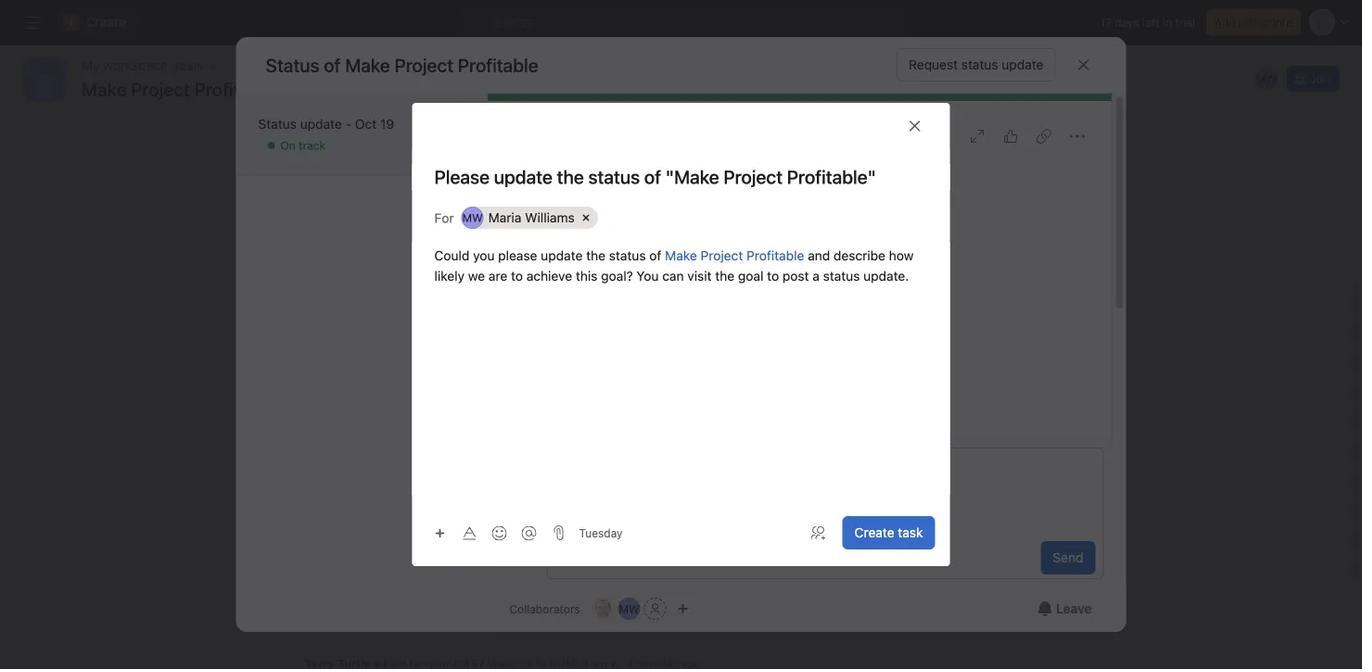 Task type: vqa. For each thing, say whether or not it's contained in the screenshot.
the bottom Maria Williams link
yes



Task type: locate. For each thing, give the bounding box(es) containing it.
1 vertical spatial update
[[300, 116, 342, 132]]

1 vertical spatial this
[[452, 571, 475, 586]]

maria williams link up maria williams
[[547, 171, 636, 186]]

13
[[321, 128, 333, 141], [643, 173, 655, 186], [515, 572, 527, 585], [624, 603, 636, 616]]

update up "0 likes. click to like this task" image on the top of page
[[1002, 57, 1044, 72]]

0 vertical spatial close this dialog image
[[1076, 58, 1091, 72]]

0 vertical spatial update
[[1002, 57, 1044, 72]]

maria inside maria williams 13 days ago
[[321, 109, 355, 124]]

1 horizontal spatial send
[[1053, 550, 1084, 566]]

status right "a"
[[823, 269, 860, 284]]

2 horizontal spatial the
[[715, 269, 735, 284]]

the up goal?
[[586, 248, 606, 263]]

maria williams 13 days ago
[[321, 109, 410, 141], [547, 171, 705, 186]]

williams up progress
[[525, 210, 575, 225]]

0 horizontal spatial maria williams 13 days ago
[[321, 109, 410, 141]]

0 horizontal spatial of
[[324, 54, 341, 76]]

update up the achieve on the top left of page
[[541, 248, 583, 263]]

1
[[310, 83, 315, 96]]

sub-
[[375, 318, 399, 331]]

2 horizontal spatial of
[[650, 248, 662, 263]]

williams inside status of make project profitable dialog
[[584, 171, 636, 186]]

the left 'owner'
[[501, 603, 518, 616]]

add followers image
[[811, 526, 826, 541]]

track
[[299, 139, 325, 152]]

emoji image
[[492, 526, 507, 541]]

this
[[576, 269, 598, 284], [452, 571, 475, 586], [570, 603, 589, 616]]

williams up could you please update the status of make project profitable at top
[[584, 171, 636, 186]]

goal left ·
[[592, 603, 614, 616]]

williams
[[358, 109, 410, 124], [584, 171, 636, 186], [525, 210, 575, 225], [454, 603, 498, 616]]

0 horizontal spatial maria williams link
[[321, 109, 410, 124]]

terryturtle85 / maria 1:1
[[283, 476, 422, 492]]

2 vertical spatial status
[[510, 220, 543, 233]]

created this goal
[[402, 571, 504, 586]]

mw right tt "button"
[[619, 603, 640, 616]]

this right created
[[452, 571, 475, 586]]

ago inside status of make project profitable dialog
[[686, 173, 705, 186]]

owner
[[521, 603, 553, 616]]

13 right ·
[[624, 603, 636, 616]]

0 horizontal spatial to
[[511, 269, 523, 284]]

the inside and describe how likely we are to achieve this goal? you can visit the goal to post a status update.
[[715, 269, 735, 284]]

to down please
[[511, 269, 523, 284]]

goals inside my workspace goals link
[[171, 58, 203, 73]]

mw button left join button
[[1253, 66, 1279, 92]]

·
[[618, 603, 621, 616]]

are right we
[[489, 269, 508, 284]]

project profitable up oct 19
[[395, 54, 539, 76]]

mw button right tt "button"
[[618, 598, 641, 620]]

close this dialog image inside status of make project profitable dialog
[[1076, 58, 1091, 72]]

goals for workspace
[[171, 58, 203, 73]]

oct right -
[[355, 116, 377, 132]]

1 horizontal spatial make
[[345, 54, 390, 76]]

project
[[701, 248, 743, 263]]

2 horizontal spatial goal
[[738, 269, 764, 284]]

0 vertical spatial this
[[576, 269, 598, 284]]

0 vertical spatial status
[[962, 57, 999, 72]]

send button
[[1041, 542, 1096, 575]]

send left feedback
[[876, 418, 903, 431]]

1 vertical spatial are
[[910, 372, 927, 385]]

goal down the make project profitable 'link'
[[738, 269, 764, 284]]

show options image
[[284, 82, 299, 96]]

to down profitable
[[767, 269, 779, 284]]

parent
[[946, 372, 980, 385]]

1 horizontal spatial are
[[910, 372, 927, 385]]

of right 'owner'
[[556, 603, 567, 616]]

0 horizontal spatial goals
[[171, 58, 203, 73]]

could you please update the status of make project profitable
[[435, 248, 804, 263]]

oct down status of make project profitable at the top left of page
[[430, 118, 449, 131]]

date
[[944, 258, 968, 271]]

williams down created this goal
[[454, 603, 498, 616]]

request status update
[[909, 57, 1044, 72]]

days up collaborators
[[530, 572, 555, 585]]

are left no
[[910, 372, 927, 385]]

goals left connected
[[399, 318, 427, 331]]

1 vertical spatial status
[[258, 116, 297, 132]]

1 horizontal spatial oct
[[430, 118, 449, 131]]

make project profitable
[[82, 78, 275, 100]]

mw button
[[1253, 66, 1279, 92], [618, 598, 641, 620]]

0 horizontal spatial project profitable
[[131, 78, 275, 100]]

maria williams the owner of this goal · 13 days ago
[[422, 603, 686, 616]]

0 horizontal spatial close this dialog image
[[908, 119, 922, 134]]

1 horizontal spatial toolbar
[[555, 545, 729, 572]]

0 horizontal spatial send
[[876, 418, 903, 431]]

a
[[813, 269, 820, 284]]

1 horizontal spatial goal
[[592, 603, 614, 616]]

1 horizontal spatial status
[[823, 269, 860, 284]]

1 vertical spatial goal
[[478, 571, 504, 586]]

status inside button
[[962, 57, 999, 72]]

maria down 1 "button"
[[321, 109, 355, 124]]

of up you
[[650, 248, 662, 263]]

goals right parent
[[983, 372, 1011, 385]]

send up leave
[[1053, 550, 1084, 566]]

maria williams 13 days ago up could you please update the status of make project profitable at top
[[547, 171, 705, 186]]

toolbar down tuesday on the left of the page
[[555, 545, 729, 572]]

13 left -
[[321, 128, 333, 141]]

recent
[[261, 189, 309, 206]]

mw right for
[[462, 211, 483, 224]]

2 horizontal spatial goals
[[983, 372, 1011, 385]]

project profitable down my workspace goals link
[[131, 78, 275, 100]]

maria williams link inside status of make project profitable dialog
[[547, 171, 636, 186]]

19 right -
[[380, 116, 394, 132]]

insert an object image
[[435, 528, 446, 539]]

status
[[962, 57, 999, 72], [609, 248, 646, 263], [823, 269, 860, 284]]

1 horizontal spatial maria williams 13 days ago
[[547, 171, 705, 186]]

to
[[511, 269, 523, 284], [767, 269, 779, 284]]

0 vertical spatial project profitable
[[395, 54, 539, 76]]

send for send feedback
[[876, 418, 903, 431]]

status up goal?
[[609, 248, 646, 263]]

13 up could you please update the status of make project profitable at top
[[643, 173, 655, 186]]

formatting image
[[462, 526, 477, 541]]

send for send
[[1053, 550, 1084, 566]]

2 vertical spatial of
[[556, 603, 567, 616]]

status up show options icon
[[266, 54, 320, 76]]

maria williams 13 days ago down 1 "button"
[[321, 109, 410, 141]]

maria williams link down 1 "button"
[[321, 109, 410, 124]]

maria
[[321, 109, 355, 124], [547, 171, 581, 186], [488, 210, 522, 225], [370, 476, 403, 492], [422, 603, 451, 616]]

create task button
[[843, 517, 935, 550]]

status up on
[[258, 116, 297, 132]]

17 days left in trial
[[1101, 16, 1195, 29]]

goal
[[738, 269, 764, 284], [478, 571, 504, 586], [592, 603, 614, 616]]

1 vertical spatial send
[[1053, 550, 1084, 566]]

make down my
[[82, 78, 127, 100]]

tuesday
[[579, 527, 623, 540]]

13 days ago
[[515, 572, 578, 585]]

0 vertical spatial make
[[345, 54, 390, 76]]

goals up make project profitable
[[171, 58, 203, 73]]

make up -
[[345, 54, 390, 76]]

no
[[357, 318, 372, 331]]

there are no parent goals
[[876, 372, 1011, 385]]

2 vertical spatial make
[[665, 248, 697, 263]]

1 horizontal spatial project profitable
[[395, 54, 539, 76]]

status for status update - oct 19
[[258, 116, 297, 132]]

2 horizontal spatial status
[[962, 57, 999, 72]]

williams right -
[[358, 109, 410, 124]]

created
[[402, 571, 449, 586]]

days right 17
[[1115, 16, 1140, 29]]

you
[[473, 248, 495, 263]]

0 vertical spatial send
[[876, 418, 903, 431]]

1 horizontal spatial maria williams link
[[547, 171, 636, 186]]

ago up project
[[686, 173, 705, 186]]

are inside and describe how likely we are to achieve this goal? you can visit the goal to post a status update.
[[489, 269, 508, 284]]

terryturtle85 / maria 1:1 link
[[283, 474, 543, 494]]

achieve
[[527, 269, 572, 284]]

make inside status of make project profitable dialog
[[345, 54, 390, 76]]

send inside button
[[1053, 550, 1084, 566]]

mw
[[1256, 72, 1277, 85], [288, 119, 309, 132], [514, 173, 535, 185], [462, 211, 483, 224], [619, 603, 640, 616]]

at mention image
[[522, 526, 537, 541]]

1 vertical spatial status
[[609, 248, 646, 263]]

update.
[[864, 269, 909, 284]]

goals
[[171, 58, 203, 73], [399, 318, 427, 331], [983, 372, 1011, 385]]

2 vertical spatial status
[[823, 269, 860, 284]]

days up 0%
[[658, 173, 683, 186]]

0 horizontal spatial are
[[489, 269, 508, 284]]

1 to from the left
[[511, 269, 523, 284]]

collaborators
[[510, 603, 580, 616]]

1 horizontal spatial goals
[[399, 318, 427, 331]]

the
[[586, 248, 606, 263], [715, 269, 735, 284], [501, 603, 518, 616]]

make
[[345, 54, 390, 76], [82, 78, 127, 100], [665, 248, 697, 263]]

maria up maria williams
[[547, 171, 581, 186]]

for
[[435, 210, 454, 226]]

0 horizontal spatial mw button
[[618, 598, 641, 620]]

of
[[324, 54, 341, 76], [650, 248, 662, 263], [556, 603, 567, 616]]

search
[[494, 14, 536, 30]]

there
[[876, 372, 907, 385]]

-
[[346, 116, 352, 132]]

1 vertical spatial maria williams link
[[547, 171, 636, 186]]

update up track
[[300, 116, 342, 132]]

toolbar
[[427, 520, 546, 547], [555, 545, 729, 572]]

no
[[930, 372, 943, 385]]

maria williams
[[488, 210, 575, 225]]

status up please
[[510, 220, 543, 233]]

1 horizontal spatial to
[[767, 269, 779, 284]]

0 vertical spatial mw button
[[1253, 66, 1279, 92]]

2 to from the left
[[767, 269, 779, 284]]

task
[[898, 525, 923, 541]]

1 vertical spatial goals
[[399, 318, 427, 331]]

1 vertical spatial project profitable
[[131, 78, 275, 100]]

goals for sub-
[[399, 318, 427, 331]]

1 horizontal spatial update
[[541, 248, 583, 263]]

1 vertical spatial the
[[715, 269, 735, 284]]

on
[[281, 139, 296, 152]]

status of make project profitable dialog
[[236, 37, 1126, 642]]

maria inside the terryturtle85 / maria 1:1 link
[[370, 476, 403, 492]]

oct
[[355, 116, 377, 132], [430, 118, 449, 131]]

the down project
[[715, 269, 735, 284]]

toolbar inside status of make project profitable dialog
[[555, 545, 729, 572]]

0 vertical spatial of
[[324, 54, 341, 76]]

0 vertical spatial are
[[489, 269, 508, 284]]

profitable
[[747, 248, 804, 263]]

my
[[82, 58, 100, 73]]

2 vertical spatial update
[[541, 248, 583, 263]]

leave
[[1056, 601, 1092, 617]]

0 horizontal spatial the
[[501, 603, 518, 616]]

send
[[876, 418, 903, 431], [1053, 550, 1084, 566]]

project profitable
[[395, 54, 539, 76], [131, 78, 275, 100]]

maria right the "/"
[[370, 476, 403, 492]]

make up can
[[665, 248, 697, 263]]

1 horizontal spatial close this dialog image
[[1076, 58, 1091, 72]]

this left tt
[[570, 603, 589, 616]]

2 vertical spatial the
[[501, 603, 518, 616]]

0 vertical spatial goals
[[171, 58, 203, 73]]

of up 1 "button"
[[324, 54, 341, 76]]

this left goal?
[[576, 269, 598, 284]]

how
[[889, 248, 914, 263]]

0 vertical spatial maria williams link
[[321, 109, 410, 124]]

2 vertical spatial goals
[[983, 372, 1011, 385]]

toolbar up created this goal
[[427, 520, 546, 547]]

2 horizontal spatial make
[[665, 248, 697, 263]]

no sub-goals connected
[[357, 318, 486, 331]]

0 vertical spatial goal
[[738, 269, 764, 284]]

status right the request
[[962, 57, 999, 72]]

19
[[380, 116, 394, 132], [452, 118, 464, 131]]

goal inside and describe how likely we are to achieve this goal? you can visit the goal to post a status update.
[[738, 269, 764, 284]]

close this dialog image
[[1076, 58, 1091, 72], [908, 119, 922, 134]]

0 horizontal spatial update
[[300, 116, 342, 132]]

leave button
[[1026, 593, 1104, 626]]

maria williams 13 days ago inside status of make project profitable dialog
[[547, 171, 705, 186]]

1 horizontal spatial the
[[586, 248, 606, 263]]

add billing info
[[1215, 16, 1293, 29]]

ago right -
[[364, 128, 383, 141]]

days right track
[[336, 128, 361, 141]]

2 horizontal spatial update
[[1002, 57, 1044, 72]]

info
[[1273, 16, 1293, 29]]

0 horizontal spatial make
[[82, 78, 127, 100]]

0 vertical spatial status
[[266, 54, 320, 76]]

request
[[909, 57, 958, 72]]

1 vertical spatial of
[[650, 248, 662, 263]]

13 inside status of make project profitable dialog
[[643, 173, 655, 186]]

19 down status of make project profitable at the top left of page
[[452, 118, 464, 131]]

oct 19
[[430, 118, 464, 131]]

1 vertical spatial maria williams 13 days ago
[[547, 171, 705, 186]]

1 vertical spatial close this dialog image
[[908, 119, 922, 134]]

join button
[[1287, 66, 1340, 92]]

0 horizontal spatial 19
[[380, 116, 394, 132]]

create task
[[855, 525, 923, 541]]

full screen image
[[970, 129, 985, 144]]

maria williams link
[[321, 109, 410, 124], [547, 171, 636, 186]]

workspace
[[103, 58, 168, 73]]

search list box
[[462, 7, 908, 37]]

goal down emoji "icon"
[[478, 571, 504, 586]]

1 vertical spatial make
[[82, 78, 127, 100]]

in
[[1163, 16, 1172, 29]]

days left add or remove collaborators image
[[639, 603, 664, 616]]

0 horizontal spatial toolbar
[[427, 520, 546, 547]]



Task type: describe. For each thing, give the bounding box(es) containing it.
custom
[[876, 258, 918, 271]]

custom due date
[[876, 258, 968, 271]]

and
[[808, 248, 830, 263]]

0 horizontal spatial goal
[[478, 571, 504, 586]]

left
[[1143, 16, 1160, 29]]

1 horizontal spatial of
[[556, 603, 567, 616]]

ago right ·
[[667, 603, 686, 616]]

send feedback link
[[876, 416, 955, 433]]

0 vertical spatial the
[[586, 248, 606, 263]]

days inside status of make project profitable dialog
[[658, 173, 683, 186]]

join
[[1310, 72, 1332, 85]]

status of make project profitable
[[266, 54, 539, 76]]

project profitable inside dialog
[[395, 54, 539, 76]]

status inside and describe how likely we are to achieve this goal? you can visit the goal to post a status update.
[[823, 269, 860, 284]]

billing
[[1239, 16, 1270, 29]]

search button
[[462, 7, 908, 37]]

13 up 'owner'
[[515, 572, 527, 585]]

1 vertical spatial mw button
[[618, 598, 641, 620]]

due
[[921, 258, 941, 271]]

0 horizontal spatial status
[[609, 248, 646, 263]]

add
[[1215, 16, 1236, 29]]

1:1
[[407, 476, 422, 492]]

we
[[468, 269, 485, 284]]

request status update button
[[897, 48, 1056, 82]]

1 horizontal spatial mw button
[[1253, 66, 1279, 92]]

maria up please
[[488, 210, 522, 225]]

goal?
[[601, 269, 633, 284]]

status update - oct 19
[[258, 116, 394, 132]]

17
[[1101, 16, 1112, 29]]

visit
[[688, 269, 712, 284]]

connected
[[430, 318, 486, 331]]

my workspace goals link
[[82, 56, 203, 76]]

on track
[[281, 139, 325, 152]]

update inside request status update button
[[1002, 57, 1044, 72]]

1 button
[[305, 76, 340, 102]]

progress
[[510, 253, 556, 266]]

of inside dialog
[[324, 54, 341, 76]]

terryturtle85
[[283, 476, 359, 492]]

tt
[[596, 603, 610, 616]]

0%
[[669, 252, 686, 265]]

0 likes. click to like this task image
[[1003, 129, 1018, 144]]

trial
[[1175, 16, 1195, 29]]

make project profitable link
[[665, 248, 804, 263]]

mw up on track
[[288, 119, 309, 132]]

Task name text field
[[412, 164, 950, 190]]

mw up maria williams
[[514, 173, 535, 185]]

copy link image
[[1036, 129, 1051, 144]]

send feedback
[[876, 418, 955, 431]]

tt button
[[592, 598, 615, 620]]

likely
[[435, 269, 465, 284]]

0 horizontal spatial oct
[[355, 116, 377, 132]]

1 horizontal spatial 19
[[452, 118, 464, 131]]

maria down created
[[422, 603, 451, 616]]

maria inside status of make project profitable dialog
[[547, 171, 581, 186]]

status updates
[[313, 189, 415, 206]]

post
[[783, 269, 809, 284]]

add or remove collaborators image
[[678, 604, 689, 615]]

feedback
[[906, 418, 955, 431]]

my workspace goals
[[82, 58, 203, 73]]

0 vertical spatial maria williams 13 days ago
[[321, 109, 410, 141]]

2 vertical spatial this
[[570, 603, 589, 616]]

could
[[435, 248, 470, 263]]

status for status of make project profitable
[[266, 54, 320, 76]]

and describe how likely we are to achieve this goal? you can visit the goal to post a status update.
[[435, 248, 917, 284]]

add billing info button
[[1207, 9, 1301, 35]]

please
[[498, 248, 537, 263]]

describe
[[834, 248, 886, 263]]

create
[[855, 525, 895, 541]]

2 vertical spatial goal
[[592, 603, 614, 616]]

ago up maria williams the owner of this goal · 13 days ago
[[558, 572, 578, 585]]

tuesday button
[[579, 527, 623, 540]]

can
[[662, 269, 684, 284]]

attach a file or paste an image image
[[551, 526, 566, 541]]

you
[[637, 269, 659, 284]]

this inside and describe how likely we are to achieve this goal? you can visit the goal to post a status update.
[[576, 269, 598, 284]]

recent status updates
[[261, 189, 415, 206]]

/
[[363, 476, 367, 492]]

mw left join button
[[1256, 72, 1277, 85]]



